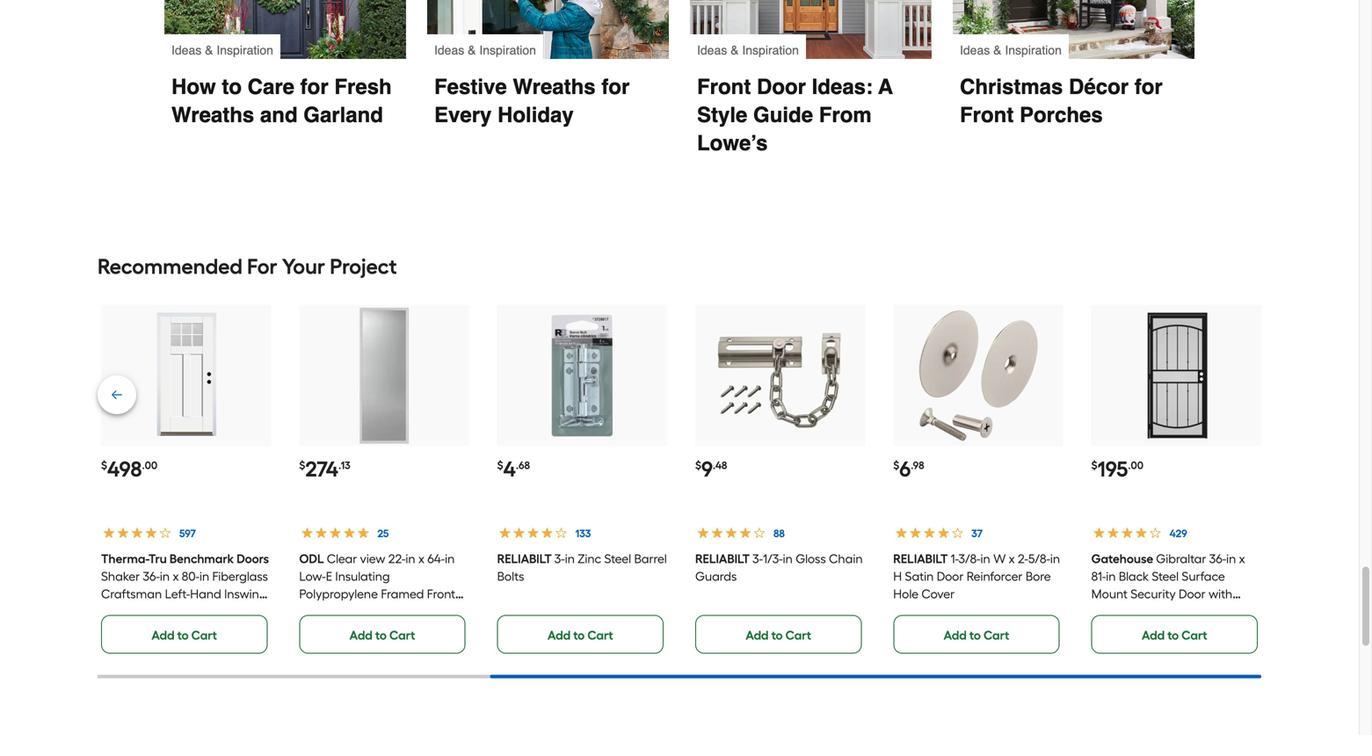 Task type: vqa. For each thing, say whether or not it's contained in the screenshot.


Task type: locate. For each thing, give the bounding box(es) containing it.
1 & from the left
[[205, 43, 213, 57]]

1 vertical spatial wreaths
[[171, 103, 254, 127]]

4 $ from the left
[[695, 459, 702, 472]]

steel inside gibraltar 36-in x 81-in black steel surface mount security door with black screen
[[1152, 569, 1179, 584]]

4 ideas from the left
[[960, 43, 990, 57]]

4 & from the left
[[994, 43, 1002, 57]]

black
[[1119, 569, 1149, 584], [1092, 604, 1122, 619]]

steel inside 3-in zinc steel barrel bolts
[[604, 551, 631, 566]]

add down glass
[[350, 628, 373, 643]]

1 3- from the left
[[555, 551, 565, 566]]

4 list item
[[497, 305, 667, 654]]

add to cart down the inserts
[[350, 628, 415, 643]]

ideas for festive wreaths for every holiday
[[434, 43, 464, 57]]

add inside "9" list item
[[746, 628, 769, 643]]

1 reliabilt from the left
[[497, 551, 552, 566]]

gatehouse gibraltar 36-in x 81-in black steel surface mount security door with black screen image
[[1109, 308, 1245, 444]]

add for 498
[[152, 628, 175, 643]]

to inside "9" list item
[[772, 628, 783, 643]]

add to cart inside 274 list item
[[350, 628, 415, 643]]

cart for 4
[[588, 628, 613, 643]]

add inside the 6 list item
[[944, 628, 967, 643]]

inspiration up care
[[217, 43, 273, 57]]

satin
[[905, 569, 934, 584]]

0 horizontal spatial for
[[300, 75, 329, 99]]

cart down gibraltar 36-in x 81-in black steel surface mount security door with black screen
[[1182, 628, 1208, 643]]

36- up surface
[[1210, 551, 1227, 566]]

x inside therma-tru benchmark doors shaker 36-in x 80-in fiberglass craftsman left-hand inswing ready to paint prehung single front door with brickmould insulating core
[[173, 569, 179, 584]]

4 ideas & inspiration from the left
[[960, 43, 1062, 57]]

recommended
[[98, 254, 243, 279]]

6 list item
[[894, 305, 1064, 654]]

front down christmas
[[960, 103, 1014, 127]]

2 .00 from the left
[[1128, 459, 1144, 472]]

1 vertical spatial black
[[1092, 604, 1122, 619]]

ideas up style
[[697, 43, 727, 57]]

1 ideas from the left
[[171, 43, 202, 57]]

reliabilt up bolts
[[497, 551, 552, 566]]

door down surface
[[1179, 586, 1206, 601]]

clear view 22-in x 64-in low-e insulating polypropylene framed front door glass inserts
[[299, 551, 456, 619]]

reliabilt up satin at the bottom right of page
[[894, 551, 948, 566]]

add to cart inside "9" list item
[[746, 628, 812, 643]]

add inside 498 list item
[[152, 628, 175, 643]]

add to cart inside the 195 list item
[[1142, 628, 1208, 643]]

0 vertical spatial steel
[[604, 551, 631, 566]]

80-
[[182, 569, 200, 584]]

add to cart inside 4 list item
[[548, 628, 613, 643]]

& up the festive
[[468, 43, 476, 57]]

& for front
[[731, 43, 739, 57]]

x left 80-
[[173, 569, 179, 584]]

view
[[360, 551, 385, 566]]

recommended for your project
[[98, 254, 397, 279]]

add inside 274 list item
[[350, 628, 373, 643]]

reliabilt inside "9" list item
[[695, 551, 750, 566]]

for inside how to care for fresh wreaths and garland
[[300, 75, 329, 99]]

to inside the 6 list item
[[970, 628, 981, 643]]

1 inspiration from the left
[[217, 43, 273, 57]]

add for 274
[[350, 628, 373, 643]]

& up how
[[205, 43, 213, 57]]

garland
[[304, 103, 383, 127]]

0 vertical spatial with
[[1209, 586, 1233, 601]]

reinforcer
[[967, 569, 1023, 584]]

add down 3-in zinc steel barrel bolts at the left
[[548, 628, 571, 643]]

1 horizontal spatial steel
[[1152, 569, 1179, 584]]

reliabilt inside the 6 list item
[[894, 551, 948, 566]]

a light wood front door on a front porch with a welcome mat in front of the door. image
[[690, 0, 932, 59]]

cart inside the 6 list item
[[984, 628, 1010, 643]]

cart inside the 195 list item
[[1182, 628, 1208, 643]]

3-in zinc steel barrel bolts
[[497, 551, 667, 584]]

.68
[[516, 459, 530, 472]]

holiday
[[498, 103, 574, 127]]

door down to
[[132, 621, 159, 636]]

cover
[[922, 586, 955, 601]]

in left the zinc
[[565, 551, 575, 566]]

to inside 274 list item
[[375, 628, 387, 643]]

style
[[697, 103, 748, 127]]

1 ideas & inspiration from the left
[[171, 43, 273, 57]]

1 vertical spatial insulating
[[101, 639, 156, 654]]

steel right the zinc
[[604, 551, 631, 566]]

add to cart down screen
[[1142, 628, 1208, 643]]

3 add from the left
[[548, 628, 571, 643]]

for inside christmas décor for front porches
[[1135, 75, 1163, 99]]

add to cart for 195
[[1142, 628, 1208, 643]]

cart down prehung
[[191, 628, 217, 643]]

lowe's
[[697, 131, 768, 155]]

framed
[[381, 586, 424, 601]]

5 add to cart link from the left
[[894, 615, 1060, 654]]

add
[[152, 628, 175, 643], [350, 628, 373, 643], [548, 628, 571, 643], [746, 628, 769, 643], [944, 628, 967, 643], [1142, 628, 1165, 643]]

add to cart link inside 4 list item
[[497, 615, 664, 654]]

5 cart from the left
[[984, 628, 1010, 643]]

1 cart from the left
[[191, 628, 217, 643]]

2 $ from the left
[[299, 459, 305, 472]]

5 add from the left
[[944, 628, 967, 643]]

& up style
[[731, 43, 739, 57]]

to down the security
[[1168, 628, 1179, 643]]

1 add from the left
[[152, 628, 175, 643]]

cart
[[191, 628, 217, 643], [390, 628, 415, 643], [588, 628, 613, 643], [786, 628, 812, 643], [984, 628, 1010, 643], [1182, 628, 1208, 643]]

front up style
[[697, 75, 751, 99]]

add to cart down 3-in zinc steel barrel bolts at the left
[[548, 628, 613, 643]]

0 vertical spatial 36-
[[1210, 551, 1227, 566]]

steel
[[604, 551, 631, 566], [1152, 569, 1179, 584]]

3 cart from the left
[[588, 628, 613, 643]]

gatehouse
[[1092, 551, 1154, 566]]

3- for 9
[[753, 551, 763, 566]]

$ inside $ 498 .00
[[101, 459, 107, 472]]

ideas up the festive
[[434, 43, 464, 57]]

add to cart for 9
[[746, 628, 812, 643]]

ideas & inspiration up christmas
[[960, 43, 1062, 57]]

reliabilt 3-1/3-in gloss chain guards image
[[712, 308, 848, 444]]

ideas & inspiration for festive
[[434, 43, 536, 57]]

and
[[260, 103, 298, 127]]

cart for 274
[[390, 628, 415, 643]]

polypropylene
[[299, 586, 378, 601]]

4 cart from the left
[[786, 628, 812, 643]]

insulating down ready
[[101, 639, 156, 654]]

0 horizontal spatial insulating
[[101, 639, 156, 654]]

2 ideas from the left
[[434, 43, 464, 57]]

$ for 9
[[695, 459, 702, 472]]

front door ideas: a style guide from lowe's
[[697, 75, 899, 155]]

gibraltar
[[1156, 551, 1207, 566]]

$ for 274
[[299, 459, 305, 472]]

add down screen
[[1142, 628, 1165, 643]]

cart down the inserts
[[390, 628, 415, 643]]

3 & from the left
[[731, 43, 739, 57]]

3- inside 3-1/3-in gloss chain guards
[[753, 551, 763, 566]]

0 vertical spatial wreaths
[[513, 75, 596, 99]]

3 inspiration from the left
[[742, 43, 799, 57]]

1 horizontal spatial wreaths
[[513, 75, 596, 99]]

odl clear view 22-in x 64-in low-e insulating polypropylene framed front door glass inserts image
[[316, 308, 452, 444]]

2 cart from the left
[[390, 628, 415, 643]]

36-
[[1210, 551, 1227, 566], [143, 569, 160, 584]]

add to cart inside 498 list item
[[152, 628, 217, 643]]

for inside festive wreaths for every holiday
[[602, 75, 630, 99]]

in up hand
[[200, 569, 209, 584]]

0 vertical spatial insulating
[[335, 569, 390, 584]]

1 horizontal spatial 3-
[[753, 551, 763, 566]]

to down paint
[[177, 628, 189, 643]]

x inside 1-3/8-in w x 2-5/8-in h satin door reinforcer bore hole cover
[[1009, 551, 1015, 566]]

3 for from the left
[[1135, 75, 1163, 99]]

fiberglass
[[212, 569, 268, 584]]

add to cart link inside 274 list item
[[299, 615, 466, 654]]

add to cart link
[[101, 615, 268, 654], [299, 615, 466, 654], [497, 615, 664, 654], [695, 615, 862, 654], [894, 615, 1060, 654], [1092, 615, 1258, 654]]

274 list item
[[299, 305, 469, 654]]

inspiration up guide
[[742, 43, 799, 57]]

1 horizontal spatial reliabilt
[[695, 551, 750, 566]]

3 $ from the left
[[497, 459, 504, 472]]

3-
[[555, 551, 565, 566], [753, 551, 763, 566]]

3- left the zinc
[[555, 551, 565, 566]]

to inside 498 list item
[[177, 628, 189, 643]]

2 & from the left
[[468, 43, 476, 57]]

inspiration for wreaths
[[480, 43, 536, 57]]

ideas
[[171, 43, 202, 57], [434, 43, 464, 57], [697, 43, 727, 57], [960, 43, 990, 57]]

.13
[[339, 459, 351, 472]]

2 for from the left
[[602, 75, 630, 99]]

$ inside $ 6 .98
[[894, 459, 900, 472]]

to right how
[[222, 75, 242, 99]]

2 ideas & inspiration from the left
[[434, 43, 536, 57]]

$ inside $ 195 .00
[[1092, 459, 1098, 472]]

add down paint
[[152, 628, 175, 643]]

36- down tru
[[143, 569, 160, 584]]

to for 9
[[772, 628, 783, 643]]

4 add to cart from the left
[[746, 628, 812, 643]]

&
[[205, 43, 213, 57], [468, 43, 476, 57], [731, 43, 739, 57], [994, 43, 1002, 57]]

.00 inside $ 195 .00
[[1128, 459, 1144, 472]]

3- for 4
[[555, 551, 565, 566]]

0 horizontal spatial .00
[[142, 459, 157, 472]]

ideas & inspiration for christmas
[[960, 43, 1062, 57]]

wreaths inside how to care for fresh wreaths and garland
[[171, 103, 254, 127]]

insulating inside clear view 22-in x 64-in low-e insulating polypropylene framed front door glass inserts
[[335, 569, 390, 584]]

2 add to cart link from the left
[[299, 615, 466, 654]]

cart for 6
[[984, 628, 1010, 643]]

reliabilt up guards
[[695, 551, 750, 566]]

for
[[300, 75, 329, 99], [602, 75, 630, 99], [1135, 75, 1163, 99]]

cart down 3-in zinc steel barrel bolts at the left
[[588, 628, 613, 643]]

6 cart from the left
[[1182, 628, 1208, 643]]

ideas & inspiration up how
[[171, 43, 273, 57]]

door up guide
[[757, 75, 806, 99]]

add to cart down 3-1/3-in gloss chain guards
[[746, 628, 812, 643]]

add to cart for 274
[[350, 628, 415, 643]]

1 horizontal spatial .00
[[1128, 459, 1144, 472]]

$ for 6
[[894, 459, 900, 472]]

1/3-
[[763, 551, 783, 566]]

6 add to cart link from the left
[[1092, 615, 1258, 654]]

3 reliabilt from the left
[[894, 551, 948, 566]]

0 horizontal spatial wreaths
[[171, 103, 254, 127]]

5 add to cart from the left
[[944, 628, 1010, 643]]

cart down reinforcer
[[984, 628, 1010, 643]]

1 add to cart from the left
[[152, 628, 217, 643]]

add to cart link inside the 195 list item
[[1092, 615, 1258, 654]]

ideas for christmas décor for front porches
[[960, 43, 990, 57]]

6 add to cart from the left
[[1142, 628, 1208, 643]]

3- inside 3-in zinc steel barrel bolts
[[555, 551, 565, 566]]

with down surface
[[1209, 586, 1233, 601]]

0 horizontal spatial reliabilt
[[497, 551, 552, 566]]

.00 for 195
[[1128, 459, 1144, 472]]

add to cart inside the 6 list item
[[944, 628, 1010, 643]]

3 ideas from the left
[[697, 43, 727, 57]]

add to cart link for 274
[[299, 615, 466, 654]]

2 horizontal spatial reliabilt
[[894, 551, 948, 566]]

to
[[139, 604, 153, 619]]

to for 195
[[1168, 628, 1179, 643]]

1 horizontal spatial with
[[1209, 586, 1233, 601]]

4 add from the left
[[746, 628, 769, 643]]

0 horizontal spatial with
[[162, 621, 186, 636]]

ideas & inspiration up the festive
[[434, 43, 536, 57]]

6 $ from the left
[[1092, 459, 1098, 472]]

insulating
[[335, 569, 390, 584], [101, 639, 156, 654]]

add to cart link inside "9" list item
[[695, 615, 862, 654]]

0 horizontal spatial 3-
[[555, 551, 565, 566]]

x right gibraltar
[[1239, 551, 1246, 566]]

front down ready
[[101, 621, 129, 636]]

reliabilt 1-3/8-in w x 2-5/8-in h satin door reinforcer bore hole cover image
[[911, 308, 1047, 444]]

$ 274 .13
[[299, 456, 351, 482]]

add for 9
[[746, 628, 769, 643]]

ideas & inspiration
[[171, 43, 273, 57], [434, 43, 536, 57], [697, 43, 799, 57], [960, 43, 1062, 57]]

cart for 9
[[786, 628, 812, 643]]

wreaths up the holiday on the left of page
[[513, 75, 596, 99]]

1 vertical spatial 36-
[[143, 569, 160, 584]]

& for festive
[[468, 43, 476, 57]]

to inside 4 list item
[[574, 628, 585, 643]]

cart down 3-1/3-in gloss chain guards
[[786, 628, 812, 643]]

ideas up how
[[171, 43, 202, 57]]

add down 3-1/3-in gloss chain guards
[[746, 628, 769, 643]]

add inside the 195 list item
[[1142, 628, 1165, 643]]

front
[[697, 75, 751, 99], [960, 103, 1014, 127], [427, 586, 456, 601], [101, 621, 129, 636]]

cart inside 274 list item
[[390, 628, 415, 643]]

add to cart
[[152, 628, 217, 643], [350, 628, 415, 643], [548, 628, 613, 643], [746, 628, 812, 643], [944, 628, 1010, 643], [1142, 628, 1208, 643]]

door down polypropylene
[[299, 604, 326, 619]]

to for 498
[[177, 628, 189, 643]]

to for 6
[[970, 628, 981, 643]]

with up "core"
[[162, 621, 186, 636]]

black down gatehouse
[[1119, 569, 1149, 584]]

ideas:
[[812, 75, 873, 99]]

wreaths down how
[[171, 103, 254, 127]]

a young boy hangs a christmas wreath on the front door. image
[[427, 0, 669, 59]]

inswing
[[224, 586, 267, 601]]

inspiration up the festive
[[480, 43, 536, 57]]

498
[[107, 456, 142, 482]]

reliabilt
[[497, 551, 552, 566], [695, 551, 750, 566], [894, 551, 948, 566]]

2 add to cart from the left
[[350, 628, 415, 643]]

in down tru
[[160, 569, 170, 584]]

$ for 195
[[1092, 459, 1098, 472]]

4 add to cart link from the left
[[695, 615, 862, 654]]

3- left gloss
[[753, 551, 763, 566]]

x
[[419, 551, 425, 566], [1009, 551, 1015, 566], [1239, 551, 1246, 566], [173, 569, 179, 584]]

0 vertical spatial black
[[1119, 569, 1149, 584]]

add to cart down paint
[[152, 628, 217, 643]]

cart inside "9" list item
[[786, 628, 812, 643]]

2 inspiration from the left
[[480, 43, 536, 57]]

3 add to cart link from the left
[[497, 615, 664, 654]]

add inside 4 list item
[[548, 628, 571, 643]]

door down 1- on the right bottom
[[937, 569, 964, 584]]

in
[[406, 551, 416, 566], [445, 551, 455, 566], [565, 551, 575, 566], [783, 551, 793, 566], [981, 551, 991, 566], [1051, 551, 1060, 566], [1227, 551, 1237, 566], [160, 569, 170, 584], [200, 569, 209, 584], [1106, 569, 1116, 584]]

6 add from the left
[[1142, 628, 1165, 643]]

ideas & inspiration for how
[[171, 43, 273, 57]]

$ inside $ 9 .48
[[695, 459, 702, 472]]

3 add to cart from the left
[[548, 628, 613, 643]]

in inside 3-1/3-in gloss chain guards
[[783, 551, 793, 566]]

reliabilt 3-in zinc steel barrel bolts image
[[514, 308, 650, 444]]

to
[[222, 75, 242, 99], [177, 628, 189, 643], [375, 628, 387, 643], [574, 628, 585, 643], [772, 628, 783, 643], [970, 628, 981, 643], [1168, 628, 1179, 643]]

0 horizontal spatial steel
[[604, 551, 631, 566]]

1 .00 from the left
[[142, 459, 157, 472]]

1 $ from the left
[[101, 459, 107, 472]]

4 inspiration from the left
[[1005, 43, 1062, 57]]

craftsman
[[101, 586, 162, 601]]

.00
[[142, 459, 157, 472], [1128, 459, 1144, 472]]

1 vertical spatial with
[[162, 621, 186, 636]]

black down mount
[[1092, 604, 1122, 619]]

ideas & inspiration up style
[[697, 43, 799, 57]]

1 add to cart link from the left
[[101, 615, 268, 654]]

.48
[[713, 459, 727, 472]]

x left 64-
[[419, 551, 425, 566]]

0 horizontal spatial 36-
[[143, 569, 160, 584]]

chain
[[829, 551, 863, 566]]

bolts
[[497, 569, 524, 584]]

add to cart link for 195
[[1092, 615, 1258, 654]]

to down 3-1/3-in gloss chain guards
[[772, 628, 783, 643]]

to inside the 195 list item
[[1168, 628, 1179, 643]]

5 $ from the left
[[894, 459, 900, 472]]

to down the inserts
[[375, 628, 387, 643]]

cart inside 498 list item
[[191, 628, 217, 643]]

guide
[[754, 103, 813, 127]]

front down 64-
[[427, 586, 456, 601]]

add to cart down cover
[[944, 628, 1010, 643]]

door inside the front door ideas: a style guide from lowe's
[[757, 75, 806, 99]]

x left 2-
[[1009, 551, 1015, 566]]

2 3- from the left
[[753, 551, 763, 566]]

1 horizontal spatial for
[[602, 75, 630, 99]]

add down cover
[[944, 628, 967, 643]]

add for 195
[[1142, 628, 1165, 643]]

1 horizontal spatial 36-
[[1210, 551, 1227, 566]]

a
[[879, 75, 893, 99]]

2 add from the left
[[350, 628, 373, 643]]

$ 498 .00
[[101, 456, 157, 482]]

2 horizontal spatial for
[[1135, 75, 1163, 99]]

ideas up christmas
[[960, 43, 990, 57]]

how
[[171, 75, 216, 99]]

a navy blue door on a brick home decorated with a fresh wreath and garland. image
[[164, 0, 406, 59]]

clear
[[327, 551, 357, 566]]

to down 3-in zinc steel barrel bolts at the left
[[574, 628, 585, 643]]

with inside therma-tru benchmark doors shaker 36-in x 80-in fiberglass craftsman left-hand inswing ready to paint prehung single front door with brickmould insulating core
[[162, 621, 186, 636]]

1 horizontal spatial insulating
[[335, 569, 390, 584]]

2 reliabilt from the left
[[695, 551, 750, 566]]

insulating down view at the bottom left of page
[[335, 569, 390, 584]]

add to cart link inside 498 list item
[[101, 615, 268, 654]]

$ inside $ 4 .68
[[497, 459, 504, 472]]

9 list item
[[695, 305, 865, 654]]

add to cart link for 6
[[894, 615, 1060, 654]]

reliabilt for 4
[[497, 551, 552, 566]]

how to care for fresh wreaths and garland
[[171, 75, 398, 127]]

to down 1-3/8-in w x 2-5/8-in h satin door reinforcer bore hole cover
[[970, 628, 981, 643]]

core
[[159, 639, 186, 654]]

3 ideas & inspiration from the left
[[697, 43, 799, 57]]

inspiration up christmas
[[1005, 43, 1062, 57]]

reliabilt inside 4 list item
[[497, 551, 552, 566]]

.00 inside $ 498 .00
[[142, 459, 157, 472]]

add to cart link inside the 6 list item
[[894, 615, 1060, 654]]

1 vertical spatial steel
[[1152, 569, 1179, 584]]

in left gloss
[[783, 551, 793, 566]]

add to cart link for 9
[[695, 615, 862, 654]]

cart inside 4 list item
[[588, 628, 613, 643]]

inspiration for décor
[[1005, 43, 1062, 57]]

.00 for 498
[[142, 459, 157, 472]]

& up christmas
[[994, 43, 1002, 57]]

1 for from the left
[[300, 75, 329, 99]]

steel up the security
[[1152, 569, 1179, 584]]

1-3/8-in w x 2-5/8-in h satin door reinforcer bore hole cover
[[894, 551, 1060, 601]]

$ inside $ 274 .13
[[299, 459, 305, 472]]



Task type: describe. For each thing, give the bounding box(es) containing it.
front inside clear view 22-in x 64-in low-e insulating polypropylene framed front door glass inserts
[[427, 586, 456, 601]]

9
[[702, 456, 713, 482]]

& for how
[[205, 43, 213, 57]]

22-
[[388, 551, 406, 566]]

wreaths inside festive wreaths for every holiday
[[513, 75, 596, 99]]

door inside 1-3/8-in w x 2-5/8-in h satin door reinforcer bore hole cover
[[937, 569, 964, 584]]

security
[[1131, 586, 1176, 601]]

to inside how to care for fresh wreaths and garland
[[222, 75, 242, 99]]

benchmark
[[170, 551, 234, 566]]

for for festive wreaths for every holiday
[[602, 75, 630, 99]]

36- inside gibraltar 36-in x 81-in black steel surface mount security door with black screen
[[1210, 551, 1227, 566]]

therma-tru benchmark doors shaker 36-in x 80-in fiberglass craftsman left-hand inswing ready to paint prehung single front door with brickmould insulating core image
[[118, 308, 254, 444]]

tru
[[149, 551, 167, 566]]

5/8-
[[1029, 551, 1051, 566]]

add to cart for 4
[[548, 628, 613, 643]]

inserts
[[363, 604, 400, 619]]

1-
[[951, 551, 959, 566]]

w
[[994, 551, 1006, 566]]

prehung
[[187, 604, 234, 619]]

odl
[[299, 551, 324, 566]]

front inside christmas décor for front porches
[[960, 103, 1014, 127]]

porches
[[1020, 103, 1103, 127]]

guards
[[695, 569, 737, 584]]

add for 4
[[548, 628, 571, 643]]

$ 6 .98
[[894, 456, 925, 482]]

3-1/3-in gloss chain guards
[[695, 551, 863, 584]]

screen
[[1125, 604, 1163, 619]]

195 list item
[[1092, 305, 1262, 654]]

a front porch decorated with holiday garland, string lights and a red and green welcome mat. image
[[953, 0, 1195, 59]]

recommended for your project heading
[[98, 249, 1262, 284]]

gloss
[[796, 551, 826, 566]]

front inside therma-tru benchmark doors shaker 36-in x 80-in fiberglass craftsman left-hand inswing ready to paint prehung single front door with brickmould insulating core
[[101, 621, 129, 636]]

christmas décor for front porches
[[960, 75, 1169, 127]]

single
[[237, 604, 271, 619]]

every
[[434, 103, 492, 127]]

498 list item
[[101, 305, 271, 654]]

$ 9 .48
[[695, 456, 727, 482]]

e
[[326, 569, 332, 584]]

ideas for how to care for fresh wreaths and garland
[[171, 43, 202, 57]]

x inside clear view 22-in x 64-in low-e insulating polypropylene framed front door glass inserts
[[419, 551, 425, 566]]

in inside 3-in zinc steel barrel bolts
[[565, 551, 575, 566]]

inspiration for to
[[217, 43, 273, 57]]

care
[[248, 75, 295, 99]]

$ for 498
[[101, 459, 107, 472]]

& for christmas
[[994, 43, 1002, 57]]

door inside therma-tru benchmark doors shaker 36-in x 80-in fiberglass craftsman left-hand inswing ready to paint prehung single front door with brickmould insulating core
[[132, 621, 159, 636]]

cart for 195
[[1182, 628, 1208, 643]]

for for christmas décor for front porches
[[1135, 75, 1163, 99]]

surface
[[1182, 569, 1225, 584]]

door inside clear view 22-in x 64-in low-e insulating polypropylene framed front door glass inserts
[[299, 604, 326, 619]]

to for 4
[[574, 628, 585, 643]]

therma-
[[101, 551, 149, 566]]

door inside gibraltar 36-in x 81-in black steel surface mount security door with black screen
[[1179, 586, 1206, 601]]

inspiration for door
[[742, 43, 799, 57]]

to for 274
[[375, 628, 387, 643]]

hand
[[190, 586, 221, 601]]

in up bore
[[1051, 551, 1060, 566]]

brickmould
[[189, 621, 252, 636]]

add to cart for 6
[[944, 628, 1010, 643]]

left-
[[165, 586, 190, 601]]

in left the w
[[981, 551, 991, 566]]

bore
[[1026, 569, 1051, 584]]

paint
[[155, 604, 184, 619]]

for
[[247, 254, 277, 279]]

x inside gibraltar 36-in x 81-in black steel surface mount security door with black screen
[[1239, 551, 1246, 566]]

hole
[[894, 586, 919, 601]]

front inside the front door ideas: a style guide from lowe's
[[697, 75, 751, 99]]

add to cart link for 4
[[497, 615, 664, 654]]

274
[[305, 456, 339, 482]]

zinc
[[578, 551, 602, 566]]

6
[[900, 456, 911, 482]]

ideas & inspiration for front
[[697, 43, 799, 57]]

festive
[[434, 75, 507, 99]]

h
[[894, 569, 902, 584]]

$ for 4
[[497, 459, 504, 472]]

insulating inside therma-tru benchmark doors shaker 36-in x 80-in fiberglass craftsman left-hand inswing ready to paint prehung single front door with brickmould insulating core
[[101, 639, 156, 654]]

4
[[504, 456, 516, 482]]

gibraltar 36-in x 81-in black steel surface mount security door with black screen
[[1092, 551, 1246, 619]]

in right gibraltar
[[1227, 551, 1237, 566]]

your
[[282, 254, 325, 279]]

in right the 22-
[[445, 551, 455, 566]]

shaker
[[101, 569, 140, 584]]

add to cart link for 498
[[101, 615, 268, 654]]

festive wreaths for every holiday
[[434, 75, 636, 127]]

add for 6
[[944, 628, 967, 643]]

christmas
[[960, 75, 1063, 99]]

cart for 498
[[191, 628, 217, 643]]

fresh
[[334, 75, 392, 99]]

2-
[[1018, 551, 1029, 566]]

$ 195 .00
[[1092, 456, 1144, 482]]

therma-tru benchmark doors shaker 36-in x 80-in fiberglass craftsman left-hand inswing ready to paint prehung single front door with brickmould insulating core
[[101, 551, 271, 654]]

glass
[[329, 604, 360, 619]]

64-
[[428, 551, 445, 566]]

in up mount
[[1106, 569, 1116, 584]]

from
[[819, 103, 872, 127]]

project
[[330, 254, 397, 279]]

$ 4 .68
[[497, 456, 530, 482]]

195
[[1098, 456, 1128, 482]]

36- inside therma-tru benchmark doors shaker 36-in x 80-in fiberglass craftsman left-hand inswing ready to paint prehung single front door with brickmould insulating core
[[143, 569, 160, 584]]

ideas for front door ideas: a style guide from lowe's
[[697, 43, 727, 57]]

low-
[[299, 569, 326, 584]]

.98
[[911, 459, 925, 472]]

in left 64-
[[406, 551, 416, 566]]

3/8-
[[959, 551, 981, 566]]

add to cart for 498
[[152, 628, 217, 643]]

81-
[[1092, 569, 1106, 584]]

doors
[[237, 551, 269, 566]]

barrel
[[634, 551, 667, 566]]

reliabilt for 9
[[695, 551, 750, 566]]

with inside gibraltar 36-in x 81-in black steel surface mount security door with black screen
[[1209, 586, 1233, 601]]

mount
[[1092, 586, 1128, 601]]

reliabilt for 6
[[894, 551, 948, 566]]

décor
[[1069, 75, 1129, 99]]



